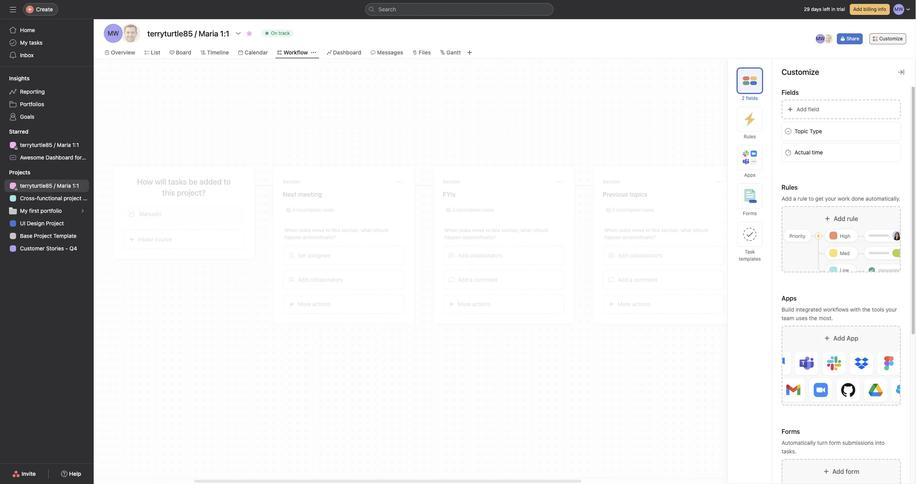 Task type: locate. For each thing, give the bounding box(es) containing it.
2 maria from the top
[[57, 182, 71, 189]]

3 incomplete from the left
[[617, 207, 641, 213]]

terryturtle85 / maria 1:1 up the functional
[[20, 182, 79, 189]]

files link
[[413, 48, 431, 57]]

move for next meeting
[[312, 227, 325, 233]]

2 incomplete from the left
[[457, 207, 481, 213]]

0 horizontal spatial should
[[373, 227, 388, 233]]

1 horizontal spatial add collaborators
[[458, 252, 503, 259]]

customize up fields
[[782, 67, 819, 76]]

2 when from the left
[[445, 227, 458, 233]]

1 vertical spatial forms
[[782, 428, 800, 435]]

2 my from the top
[[20, 207, 28, 214]]

0 vertical spatial the
[[863, 306, 871, 313]]

0 horizontal spatial form
[[829, 440, 841, 446]]

your right tools
[[886, 306, 897, 313]]

see details, my first portfolio image
[[80, 209, 85, 213]]

2 what from the left
[[521, 227, 532, 233]]

with
[[850, 306, 861, 313]]

2 when tasks move to this section, what should happen automatically? from the left
[[445, 227, 548, 240]]

0 horizontal spatial a
[[470, 276, 473, 283]]

into
[[875, 440, 885, 446]]

plan
[[83, 195, 94, 202]]

terryturtle85 / maria 1:1 link up awesome
[[4, 139, 89, 151]]

tasks down "home"
[[29, 39, 42, 46]]

customer
[[20, 245, 45, 252]]

/ for dashboard
[[54, 142, 55, 148]]

2 should from the left
[[533, 227, 548, 233]]

0 vertical spatial terryturtle85 / maria 1:1
[[20, 142, 79, 148]]

1 vertical spatial terryturtle85 / maria 1:1
[[20, 182, 79, 189]]

terryturtle85 for cross-
[[20, 182, 52, 189]]

when tasks move to this section, what should happen automatically? for fyis
[[445, 227, 548, 240]]

meeting
[[298, 191, 322, 198]]

portfolios
[[20, 101, 44, 107]]

3 what from the left
[[681, 227, 692, 233]]

0 vertical spatial form
[[829, 440, 841, 446]]

overview link
[[105, 48, 135, 57]]

when tasks move to this section, what should happen automatically? up set assignee button
[[285, 227, 388, 240]]

section
[[283, 179, 300, 185], [443, 179, 460, 185], [603, 179, 620, 185]]

0 vertical spatial forms
[[743, 211, 757, 216]]

inbox link
[[4, 49, 89, 62]]

2 horizontal spatial when
[[605, 227, 618, 233]]

2 horizontal spatial section
[[603, 179, 620, 185]]

move down 4 incomplete tasks
[[312, 227, 325, 233]]

form inside automatically turn form submissions into tasks.
[[829, 440, 841, 446]]

/ inside projects element
[[54, 182, 55, 189]]

3 when tasks move to this section, what should happen automatically? from the left
[[605, 227, 708, 240]]

the down integrated at the right bottom
[[809, 315, 818, 322]]

0 horizontal spatial dashboard
[[46, 154, 73, 161]]

1 vertical spatial terryturtle85
[[20, 182, 52, 189]]

help button
[[56, 467, 86, 481]]

projects element
[[0, 165, 94, 256]]

happen down "0"
[[605, 234, 622, 240]]

1 incomplete from the left
[[297, 207, 321, 213]]

actual
[[795, 149, 811, 156]]

your inside build integrated workflows with the tools your team uses the most.
[[886, 306, 897, 313]]

/ up awesome dashboard for new project link
[[54, 142, 55, 148]]

0 vertical spatial dashboard
[[333, 49, 361, 56]]

1 horizontal spatial rule
[[847, 215, 858, 222]]

maria inside starred element
[[57, 142, 71, 148]]

1 vertical spatial dashboard
[[46, 154, 73, 161]]

terryturtle85 / maria 1:1 link up the functional
[[4, 180, 89, 192]]

on track
[[271, 30, 290, 36]]

add form button
[[782, 459, 901, 484]]

1 add a comment button from the left
[[443, 270, 565, 290]]

rules down 2 fields
[[744, 134, 756, 140]]

2 add a comment from the left
[[618, 276, 658, 283]]

1 1:1 from the top
[[72, 142, 79, 148]]

move down 0 incomplete tasks
[[632, 227, 645, 233]]

set
[[298, 252, 306, 259]]

29 days left in trial
[[804, 6, 845, 12]]

section, for fyis
[[501, 227, 520, 233]]

when for fyis
[[445, 227, 458, 233]]

0 horizontal spatial what
[[361, 227, 372, 233]]

1 terryturtle85 from the top
[[20, 142, 52, 148]]

invite button
[[7, 467, 41, 481]]

rules down actual
[[782, 184, 798, 191]]

project inside starred element
[[96, 154, 114, 161]]

0 vertical spatial 1:1
[[72, 142, 79, 148]]

add a comment
[[458, 276, 498, 283], [618, 276, 658, 283]]

maria inside projects element
[[57, 182, 71, 189]]

0 horizontal spatial move
[[312, 227, 325, 233]]

assignee
[[308, 252, 330, 259]]

topic
[[795, 128, 809, 134]]

1 when tasks move to this section, what should happen automatically? from the left
[[285, 227, 388, 240]]

section, down previous topics button
[[661, 227, 680, 233]]

1 horizontal spatial comment
[[634, 276, 658, 283]]

1:1 inside projects element
[[72, 182, 79, 189]]

when down 4 on the left of page
[[285, 227, 298, 233]]

1 this from the left
[[332, 227, 340, 233]]

3 when from the left
[[605, 227, 618, 233]]

workflows
[[823, 306, 849, 313]]

happen for next meeting
[[285, 234, 302, 240]]

my inside projects element
[[20, 207, 28, 214]]

2 section from the left
[[443, 179, 460, 185]]

1 vertical spatial 1:1
[[72, 182, 79, 189]]

0 horizontal spatial when
[[285, 227, 298, 233]]

move
[[312, 227, 325, 233], [472, 227, 485, 233], [632, 227, 645, 233]]

create button
[[23, 3, 58, 16]]

terryturtle85 / maria 1:1
[[20, 142, 79, 148], [20, 182, 79, 189]]

my inside 'link'
[[20, 39, 28, 46]]

team
[[782, 315, 795, 322]]

tasks down 0 incomplete tasks
[[619, 227, 631, 233]]

your right get
[[825, 195, 837, 202]]

awesome dashboard for new project link
[[4, 151, 114, 164]]

terryturtle85 up awesome
[[20, 142, 52, 148]]

/ inside starred element
[[54, 142, 55, 148]]

1 should from the left
[[373, 227, 388, 233]]

a
[[793, 195, 796, 202], [470, 276, 473, 283], [630, 276, 633, 283]]

1 horizontal spatial when tasks move to this section, what should happen automatically?
[[445, 227, 548, 240]]

when tasks move to this section, what should happen automatically? down 0 incomplete tasks
[[605, 227, 708, 240]]

3 automatically? from the left
[[623, 234, 656, 240]]

cross-functional project plan
[[20, 195, 94, 202]]

global element
[[0, 19, 94, 66]]

design
[[27, 220, 44, 227]]

1 / from the top
[[54, 142, 55, 148]]

terryturtle85 / maria 1:1 for functional
[[20, 182, 79, 189]]

search button
[[365, 3, 553, 16]]

automatically? up assignee
[[303, 234, 336, 240]]

task
[[745, 249, 755, 255]]

terryturtle85 up cross-
[[20, 182, 52, 189]]

1 automatically? from the left
[[303, 234, 336, 240]]

insights element
[[0, 71, 94, 125]]

forms up task
[[743, 211, 757, 216]]

/ up cross-functional project plan
[[54, 182, 55, 189]]

track
[[279, 30, 290, 36]]

1 terryturtle85 / maria 1:1 link from the top
[[4, 139, 89, 151]]

comment for previous topics
[[634, 276, 658, 283]]

0 horizontal spatial section,
[[341, 227, 360, 233]]

1 horizontal spatial collaborators
[[470, 252, 503, 259]]

when
[[285, 227, 298, 233], [445, 227, 458, 233], [605, 227, 618, 233]]

project down the "ui design project" at the top of page
[[34, 233, 52, 239]]

2 horizontal spatial this
[[652, 227, 660, 233]]

3 section from the left
[[603, 179, 620, 185]]

base project template link
[[4, 230, 89, 242]]

this down 0 incomplete tasks
[[652, 227, 660, 233]]

add rule
[[834, 215, 858, 222]]

1 vertical spatial rule
[[847, 215, 858, 222]]

dashboard left for
[[46, 154, 73, 161]]

when tasks move to this section, what should happen automatically? down 3 incomplete tasks
[[445, 227, 548, 240]]

1 maria from the top
[[57, 142, 71, 148]]

1 happen from the left
[[285, 234, 302, 240]]

this down 3 incomplete tasks
[[492, 227, 500, 233]]

to down 0 incomplete tasks
[[646, 227, 650, 233]]

1 horizontal spatial your
[[886, 306, 897, 313]]

29
[[804, 6, 810, 12]]

move for fyis
[[472, 227, 485, 233]]

customize down info at the top right of page
[[880, 36, 903, 42]]

1 vertical spatial terryturtle85 / maria 1:1 link
[[4, 180, 89, 192]]

this up set assignee button
[[332, 227, 340, 233]]

add collaborators
[[458, 252, 503, 259], [618, 252, 663, 259], [298, 276, 343, 283]]

2 move from the left
[[472, 227, 485, 233]]

get
[[816, 195, 824, 202]]

add
[[854, 6, 862, 12], [797, 106, 807, 113], [782, 195, 792, 202], [834, 215, 846, 222], [458, 252, 468, 259], [618, 252, 628, 259], [298, 276, 308, 283], [458, 276, 468, 283], [618, 276, 628, 283], [834, 335, 845, 342], [833, 468, 844, 475]]

2 automatically? from the left
[[463, 234, 496, 240]]

1 horizontal spatial should
[[533, 227, 548, 233]]

incomplete right the 3
[[457, 207, 481, 213]]

incomplete right "0"
[[617, 207, 641, 213]]

my up inbox
[[20, 39, 28, 46]]

1 section from the left
[[283, 179, 300, 185]]

my first portfolio link
[[4, 205, 89, 217]]

section, for previous topics
[[661, 227, 680, 233]]

terryturtle85 inside starred element
[[20, 142, 52, 148]]

the
[[863, 306, 871, 313], [809, 315, 818, 322]]

1:1 up project
[[72, 182, 79, 189]]

starred button
[[0, 128, 28, 136]]

maria
[[57, 142, 71, 148], [57, 182, 71, 189]]

1 section, from the left
[[341, 227, 360, 233]]

type
[[810, 128, 822, 134]]

what
[[361, 227, 372, 233], [521, 227, 532, 233], [681, 227, 692, 233]]

maria up cross-functional project plan
[[57, 182, 71, 189]]

0 vertical spatial rule
[[798, 195, 808, 202]]

what for previous topics
[[681, 227, 692, 233]]

1 horizontal spatial dashboard
[[333, 49, 361, 56]]

terryturtle85 / maria 1:1 inside projects element
[[20, 182, 79, 189]]

the right with
[[863, 306, 871, 313]]

1:1 inside starred element
[[72, 142, 79, 148]]

0 vertical spatial /
[[54, 142, 55, 148]]

1 vertical spatial my
[[20, 207, 28, 214]]

3
[[453, 207, 455, 213]]

terryturtle85 / maria 1:1 link
[[4, 139, 89, 151], [4, 180, 89, 192]]

happen up the set
[[285, 234, 302, 240]]

0 horizontal spatial happen
[[285, 234, 302, 240]]

move down 3 incomplete tasks
[[472, 227, 485, 233]]

1 move from the left
[[312, 227, 325, 233]]

section, up set assignee button
[[341, 227, 360, 233]]

ui design project link
[[4, 217, 89, 230]]

2 this from the left
[[492, 227, 500, 233]]

section for next meeting
[[283, 179, 300, 185]]

1 horizontal spatial happen
[[445, 234, 462, 240]]

terryturtle85 / maria 1:1 for dashboard
[[20, 142, 79, 148]]

this for previous topics
[[652, 227, 660, 233]]

0 horizontal spatial add collaborators
[[298, 276, 343, 283]]

0 horizontal spatial automatically?
[[303, 234, 336, 240]]

comment
[[474, 276, 498, 283], [634, 276, 658, 283]]

add a comment button for fyis
[[443, 270, 565, 290]]

3 section, from the left
[[661, 227, 680, 233]]

2 horizontal spatial automatically?
[[623, 234, 656, 240]]

forms up automatically
[[782, 428, 800, 435]]

build integrated workflows with the tools your team uses the most.
[[782, 306, 897, 322]]

remove from starred image
[[246, 30, 253, 36]]

section up previous
[[603, 179, 620, 185]]

2 terryturtle85 / maria 1:1 link from the top
[[4, 180, 89, 192]]

3 should from the left
[[693, 227, 708, 233]]

3 incomplete tasks
[[453, 207, 494, 213]]

2 add a comment button from the left
[[603, 270, 725, 290]]

0 horizontal spatial the
[[809, 315, 818, 322]]

1 vertical spatial maria
[[57, 182, 71, 189]]

happen for previous topics
[[605, 234, 622, 240]]

1 horizontal spatial customize
[[880, 36, 903, 42]]

2 horizontal spatial add collaborators
[[618, 252, 663, 259]]

1 what from the left
[[361, 227, 372, 233]]

form inside button
[[846, 468, 860, 475]]

1 vertical spatial your
[[886, 306, 897, 313]]

0 horizontal spatial forms
[[743, 211, 757, 216]]

0 horizontal spatial rules
[[744, 134, 756, 140]]

add billing info button
[[850, 4, 890, 15]]

2 comment from the left
[[634, 276, 658, 283]]

list
[[151, 49, 160, 56]]

2 horizontal spatial collaborators
[[630, 252, 663, 259]]

2 happen from the left
[[445, 234, 462, 240]]

should
[[373, 227, 388, 233], [533, 227, 548, 233], [693, 227, 708, 233]]

1 horizontal spatial section,
[[501, 227, 520, 233]]

add collaborators for fyis
[[458, 252, 503, 259]]

turn
[[818, 440, 828, 446]]

1 vertical spatial form
[[846, 468, 860, 475]]

apps
[[744, 172, 756, 178], [782, 295, 797, 302]]

1 horizontal spatial apps
[[782, 295, 797, 302]]

1 horizontal spatial a
[[630, 276, 633, 283]]

1:1 up for
[[72, 142, 79, 148]]

on
[[271, 30, 277, 36]]

mw left share button
[[816, 36, 825, 42]]

1 horizontal spatial forms
[[782, 428, 800, 435]]

1 when from the left
[[285, 227, 298, 233]]

happen down the 3
[[445, 234, 462, 240]]

1 horizontal spatial incomplete
[[457, 207, 481, 213]]

form right turn at the right bottom of the page
[[829, 440, 841, 446]]

hide sidebar image
[[10, 6, 16, 13]]

0 vertical spatial my
[[20, 39, 28, 46]]

0 vertical spatial project
[[96, 154, 114, 161]]

project down portfolio
[[46, 220, 64, 227]]

section up next
[[283, 179, 300, 185]]

goals link
[[4, 111, 89, 123]]

terryturtle85 / maria 1:1 link for functional
[[4, 180, 89, 192]]

section for fyis
[[443, 179, 460, 185]]

tasks down "topics" at the right top
[[643, 207, 654, 213]]

project right new
[[96, 154, 114, 161]]

1 terryturtle85 / maria 1:1 from the top
[[20, 142, 79, 148]]

1 comment from the left
[[474, 276, 498, 283]]

1 horizontal spatial move
[[472, 227, 485, 233]]

fyis button
[[443, 187, 565, 202]]

show options image
[[235, 30, 242, 36]]

2 horizontal spatial section,
[[661, 227, 680, 233]]

3 move from the left
[[632, 227, 645, 233]]

2 / from the top
[[54, 182, 55, 189]]

1 my from the top
[[20, 39, 28, 46]]

1 horizontal spatial section
[[443, 179, 460, 185]]

None text field
[[145, 26, 231, 40]]

to down 3 incomplete tasks
[[486, 227, 490, 233]]

move for previous topics
[[632, 227, 645, 233]]

3 happen from the left
[[605, 234, 622, 240]]

when down "0"
[[605, 227, 618, 233]]

calendar link
[[238, 48, 268, 57]]

1 add a comment from the left
[[458, 276, 498, 283]]

1 horizontal spatial automatically?
[[463, 234, 496, 240]]

to for next meeting
[[326, 227, 330, 233]]

0 horizontal spatial add a comment
[[458, 276, 498, 283]]

dashboard right tab actions icon
[[333, 49, 361, 56]]

0 vertical spatial rules
[[744, 134, 756, 140]]

add a comment button
[[443, 270, 565, 290], [603, 270, 725, 290]]

add inside add app button
[[834, 335, 845, 342]]

messages
[[377, 49, 403, 56]]

maria up awesome dashboard for new project
[[57, 142, 71, 148]]

my left first
[[20, 207, 28, 214]]

2 horizontal spatial when tasks move to this section, what should happen automatically?
[[605, 227, 708, 240]]

tt
[[127, 30, 134, 37], [825, 36, 831, 42]]

2 horizontal spatial happen
[[605, 234, 622, 240]]

2 horizontal spatial incomplete
[[617, 207, 641, 213]]

0 horizontal spatial comment
[[474, 276, 498, 283]]

customize
[[880, 36, 903, 42], [782, 67, 819, 76]]

maria for dashboard
[[57, 142, 71, 148]]

2 section, from the left
[[501, 227, 520, 233]]

rule left get
[[798, 195, 808, 202]]

2 terryturtle85 / maria 1:1 from the top
[[20, 182, 79, 189]]

terryturtle85 / maria 1:1 inside starred element
[[20, 142, 79, 148]]

to left get
[[809, 195, 814, 202]]

mw up overview link
[[108, 30, 119, 37]]

section, down fyis button
[[501, 227, 520, 233]]

dashboard
[[333, 49, 361, 56], [46, 154, 73, 161]]

happen
[[285, 234, 302, 240], [445, 234, 462, 240], [605, 234, 622, 240]]

incomplete right 4 on the left of page
[[297, 207, 321, 213]]

3 this from the left
[[652, 227, 660, 233]]

when for previous topics
[[605, 227, 618, 233]]

form down 'submissions'
[[846, 468, 860, 475]]

add form
[[833, 468, 860, 475]]

home link
[[4, 24, 89, 36]]

terryturtle85 / maria 1:1 up awesome dashboard for new project link
[[20, 142, 79, 148]]

1 horizontal spatial add a comment
[[618, 276, 658, 283]]

2 horizontal spatial what
[[681, 227, 692, 233]]

when tasks move to this section, what should happen automatically?
[[285, 227, 388, 240], [445, 227, 548, 240], [605, 227, 708, 240]]

add inside add form button
[[833, 468, 844, 475]]

1 horizontal spatial the
[[863, 306, 871, 313]]

2 1:1 from the top
[[72, 182, 79, 189]]

project
[[96, 154, 114, 161], [46, 220, 64, 227], [34, 233, 52, 239]]

cross-functional project plan link
[[4, 192, 94, 205]]

1 horizontal spatial what
[[521, 227, 532, 233]]

submissions
[[843, 440, 874, 446]]

should for next
[[373, 227, 388, 233]]

tasks inside 'link'
[[29, 39, 42, 46]]

1 horizontal spatial form
[[846, 468, 860, 475]]

awesome dashboard for new project
[[20, 154, 114, 161]]

2 horizontal spatial should
[[693, 227, 708, 233]]

section up fyis
[[443, 179, 460, 185]]

to down 4 incomplete tasks
[[326, 227, 330, 233]]

automatically? down 3 incomplete tasks
[[463, 234, 496, 240]]

search list box
[[365, 3, 553, 16]]

stories
[[46, 245, 64, 252]]

rule up high
[[847, 215, 858, 222]]

0 horizontal spatial incomplete
[[297, 207, 321, 213]]

0 horizontal spatial section
[[283, 179, 300, 185]]

1 horizontal spatial add a comment button
[[603, 270, 725, 290]]

happen for fyis
[[445, 234, 462, 240]]

when down the 3
[[445, 227, 458, 233]]

1:1 for for
[[72, 142, 79, 148]]

trial
[[837, 6, 845, 12]]

automatically? down 0 incomplete tasks
[[623, 234, 656, 240]]

2 horizontal spatial add collaborators button
[[603, 246, 725, 265]]

0 vertical spatial terryturtle85 / maria 1:1 link
[[4, 139, 89, 151]]

0 horizontal spatial this
[[332, 227, 340, 233]]

1 vertical spatial rules
[[782, 184, 798, 191]]

terryturtle85 inside projects element
[[20, 182, 52, 189]]

1 horizontal spatial add collaborators button
[[443, 246, 565, 265]]

tt left share button
[[825, 36, 831, 42]]

tasks
[[29, 39, 42, 46], [323, 207, 334, 213], [483, 207, 494, 213], [643, 207, 654, 213], [299, 227, 311, 233], [459, 227, 471, 233], [619, 227, 631, 233]]

0 horizontal spatial add collaborators button
[[283, 270, 405, 290]]

add a comment for fyis
[[458, 276, 498, 283]]

0 horizontal spatial when tasks move to this section, what should happen automatically?
[[285, 227, 388, 240]]

0 horizontal spatial add a comment button
[[443, 270, 565, 290]]

0 vertical spatial your
[[825, 195, 837, 202]]

0 horizontal spatial customize
[[782, 67, 819, 76]]

add billing info
[[854, 6, 887, 12]]

tt up overview
[[127, 30, 134, 37]]

portfolios link
[[4, 98, 89, 111]]

2 terryturtle85 from the top
[[20, 182, 52, 189]]

0 horizontal spatial tt
[[127, 30, 134, 37]]

automatically? for next meeting
[[303, 234, 336, 240]]

reporting
[[20, 88, 45, 95]]

0 vertical spatial customize
[[880, 36, 903, 42]]



Task type: vqa. For each thing, say whether or not it's contained in the screenshot.
Add App button
yes



Task type: describe. For each thing, give the bounding box(es) containing it.
my for my tasks
[[20, 39, 28, 46]]

0 incomplete tasks
[[612, 207, 654, 213]]

tasks down fyis button
[[483, 207, 494, 213]]

functional
[[37, 195, 62, 202]]

gantt link
[[440, 48, 461, 57]]

this for next meeting
[[332, 227, 340, 233]]

4 incomplete tasks
[[293, 207, 334, 213]]

automatically? for previous topics
[[623, 234, 656, 240]]

tasks down next meeting button
[[323, 207, 334, 213]]

project
[[64, 195, 81, 202]]

2 fields
[[742, 95, 758, 101]]

awesome
[[20, 154, 44, 161]]

1 vertical spatial customize
[[782, 67, 819, 76]]

what for fyis
[[521, 227, 532, 233]]

first
[[29, 207, 39, 214]]

my for my first portfolio
[[20, 207, 28, 214]]

base
[[20, 233, 32, 239]]

info
[[878, 6, 887, 12]]

topics
[[630, 191, 648, 198]]

1 horizontal spatial mw
[[816, 36, 825, 42]]

share
[[847, 36, 860, 42]]

left
[[823, 6, 830, 12]]

1 vertical spatial apps
[[782, 295, 797, 302]]

maria for functional
[[57, 182, 71, 189]]

calendar
[[245, 49, 268, 56]]

med
[[840, 251, 850, 256]]

2
[[742, 95, 745, 101]]

goals
[[20, 113, 34, 120]]

insights button
[[0, 75, 30, 82]]

automatically? for fyis
[[463, 234, 496, 240]]

my tasks
[[20, 39, 42, 46]]

projects button
[[0, 169, 30, 176]]

search
[[379, 6, 396, 13]]

add inside add field button
[[797, 106, 807, 113]]

invite
[[22, 471, 36, 477]]

terryturtle85 for awesome
[[20, 142, 52, 148]]

add a comment for previous topics
[[618, 276, 658, 283]]

customize button
[[870, 33, 907, 44]]

in
[[832, 6, 836, 12]]

0 horizontal spatial your
[[825, 195, 837, 202]]

starred
[[9, 128, 28, 135]]

field
[[808, 106, 819, 113]]

1 vertical spatial the
[[809, 315, 818, 322]]

when for next meeting
[[285, 227, 298, 233]]

this for fyis
[[492, 227, 500, 233]]

0 horizontal spatial rule
[[798, 195, 808, 202]]

template
[[53, 233, 77, 239]]

when tasks move to this section, what should happen automatically? for next meeting
[[285, 227, 388, 240]]

0
[[612, 207, 615, 213]]

most.
[[819, 315, 833, 322]]

1:1 for project
[[72, 182, 79, 189]]

new
[[83, 154, 95, 161]]

low
[[840, 267, 849, 273]]

previous topics
[[603, 191, 648, 198]]

comment for fyis
[[474, 276, 498, 283]]

0 horizontal spatial collaborators
[[310, 276, 343, 283]]

2 horizontal spatial a
[[793, 195, 796, 202]]

uses
[[796, 315, 808, 322]]

starred element
[[0, 125, 114, 165]]

ui
[[20, 220, 25, 227]]

to for previous topics
[[646, 227, 650, 233]]

actual time
[[795, 149, 823, 156]]

previous
[[603, 191, 628, 198]]

1 vertical spatial project
[[46, 220, 64, 227]]

integrated
[[796, 306, 822, 313]]

when tasks move to this section, what should happen automatically? for previous topics
[[605, 227, 708, 240]]

set assignee button
[[283, 246, 405, 265]]

dashboard link
[[327, 48, 361, 57]]

previous topics button
[[603, 187, 725, 202]]

incomplete for next meeting
[[297, 207, 321, 213]]

fields
[[746, 95, 758, 101]]

next meeting
[[283, 191, 322, 198]]

next meeting button
[[283, 187, 405, 202]]

0 horizontal spatial mw
[[108, 30, 119, 37]]

high
[[840, 233, 851, 239]]

add tab image
[[467, 49, 473, 56]]

section for previous topics
[[603, 179, 620, 185]]

portfolio
[[41, 207, 62, 214]]

gantt
[[447, 49, 461, 56]]

reporting link
[[4, 85, 89, 98]]

billing
[[864, 6, 877, 12]]

inbox
[[20, 52, 34, 58]]

tasks down 4 incomplete tasks
[[299, 227, 311, 233]]

add collaborators button for previous topics
[[603, 246, 725, 265]]

section, for next meeting
[[341, 227, 360, 233]]

4
[[293, 207, 296, 213]]

-
[[65, 245, 68, 252]]

priority
[[790, 233, 806, 239]]

1 horizontal spatial tt
[[825, 36, 831, 42]]

incomplete for previous topics
[[617, 207, 641, 213]]

add collaborators for previous topics
[[618, 252, 663, 259]]

workflow link
[[277, 48, 308, 57]]

tab actions image
[[311, 50, 316, 55]]

automatically turn form submissions into tasks.
[[782, 440, 885, 455]]

to for fyis
[[486, 227, 490, 233]]

timeline
[[207, 49, 229, 56]]

on track button
[[258, 28, 297, 39]]

workflow
[[284, 49, 308, 56]]

terryturtle85 / maria 1:1 link for dashboard
[[4, 139, 89, 151]]

customize inside dropdown button
[[880, 36, 903, 42]]

customer stories - q4
[[20, 245, 77, 252]]

collaborators for fyis
[[470, 252, 503, 259]]

messages link
[[371, 48, 403, 57]]

tasks down 3 incomplete tasks
[[459, 227, 471, 233]]

incomplete for fyis
[[457, 207, 481, 213]]

my tasks link
[[4, 36, 89, 49]]

board link
[[170, 48, 191, 57]]

add app button
[[779, 326, 904, 406]]

add a rule to get your work done automatically.
[[782, 195, 901, 202]]

what for next meeting
[[361, 227, 372, 233]]

a for fyis
[[470, 276, 473, 283]]

q4
[[69, 245, 77, 252]]

list link
[[145, 48, 160, 57]]

0 horizontal spatial apps
[[744, 172, 756, 178]]

add a comment button for previous topics
[[603, 270, 725, 290]]

fyis
[[443, 191, 456, 198]]

2 vertical spatial project
[[34, 233, 52, 239]]

home
[[20, 27, 35, 33]]

work
[[838, 195, 850, 202]]

board
[[176, 49, 191, 56]]

app
[[847, 335, 859, 342]]

close details image
[[898, 69, 905, 75]]

add app
[[834, 335, 859, 342]]

tasks.
[[782, 448, 797, 455]]

dashboard inside starred element
[[46, 154, 73, 161]]

add inside add billing info button
[[854, 6, 862, 12]]

cross-
[[20, 195, 37, 202]]

a for previous topics
[[630, 276, 633, 283]]

ui design project
[[20, 220, 64, 227]]

topic type
[[795, 128, 822, 134]]

should for previous
[[693, 227, 708, 233]]

set assignee
[[298, 252, 330, 259]]

1 horizontal spatial rules
[[782, 184, 798, 191]]

collaborators for previous topics
[[630, 252, 663, 259]]

automatically.
[[866, 195, 901, 202]]

base project template
[[20, 233, 77, 239]]

done
[[852, 195, 864, 202]]

add collaborators button for fyis
[[443, 246, 565, 265]]

share button
[[837, 33, 863, 44]]

/ for functional
[[54, 182, 55, 189]]



